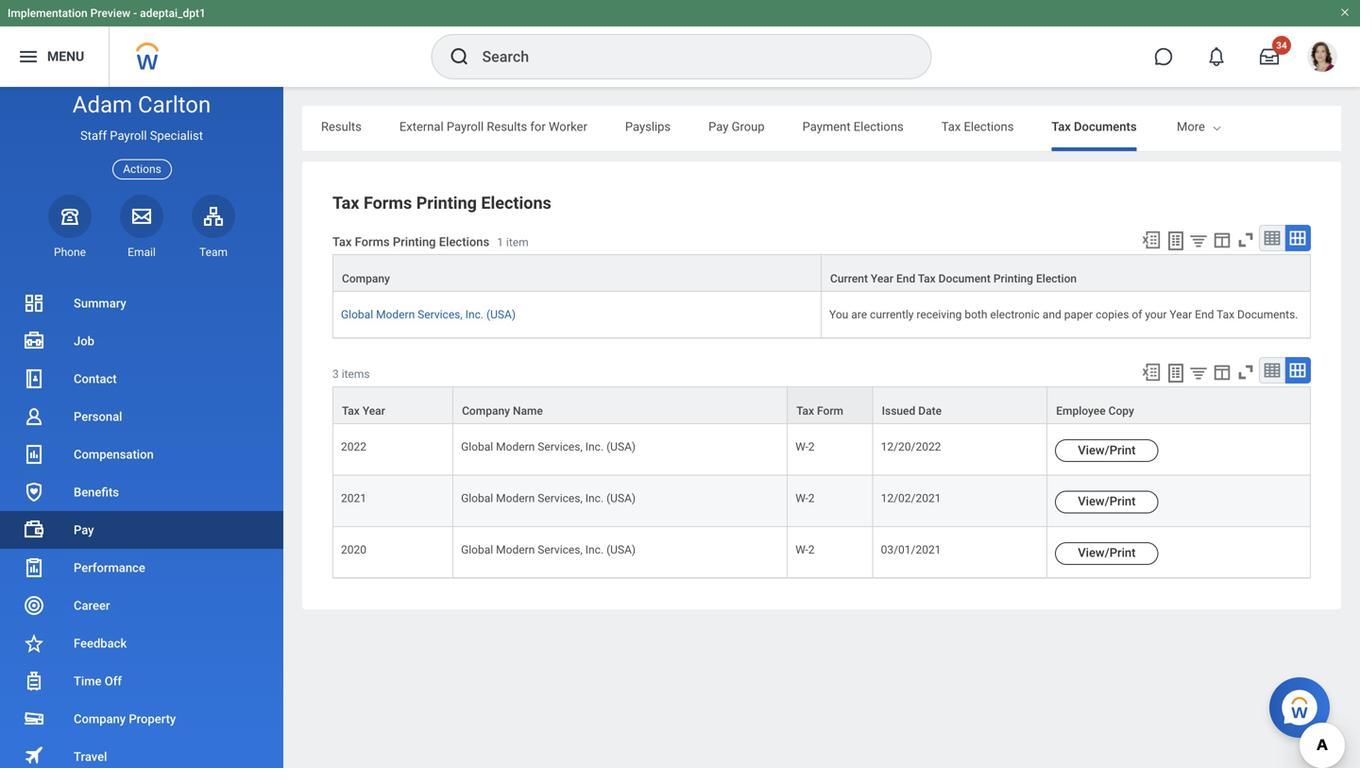 Task type: locate. For each thing, give the bounding box(es) containing it.
select to filter grid data image for current year end tax document printing election
[[1189, 231, 1209, 250]]

tax
[[942, 120, 961, 134], [1052, 120, 1071, 134], [333, 193, 359, 213], [333, 235, 352, 249], [918, 272, 936, 285], [1217, 308, 1235, 321], [342, 405, 360, 418], [797, 405, 814, 418]]

documents.
[[1238, 308, 1299, 321]]

0 horizontal spatial results
[[321, 120, 362, 134]]

year for tax year
[[363, 405, 385, 418]]

2 view/print from the top
[[1078, 494, 1136, 509]]

tax forms printing elections group
[[333, 192, 1311, 339]]

year up 2022 element
[[363, 405, 385, 418]]

contact image
[[23, 368, 45, 390]]

2022
[[341, 440, 367, 454]]

fullscreen image
[[1236, 230, 1257, 250], [1236, 362, 1257, 383]]

0 horizontal spatial pay
[[74, 523, 94, 537]]

year
[[871, 272, 894, 285], [1170, 308, 1193, 321], [363, 405, 385, 418]]

2 vertical spatial w-2
[[796, 543, 815, 556]]

click to view/edit grid preferences image for company name
[[1212, 362, 1233, 383]]

global modern services, inc. (usa) for 2020
[[461, 543, 636, 556]]

view/print
[[1078, 443, 1136, 457], [1078, 494, 1136, 509], [1078, 546, 1136, 560]]

select to filter grid data image right export to worksheets image
[[1189, 363, 1209, 383]]

table image
[[1263, 229, 1282, 248], [1263, 361, 1282, 380]]

contact link
[[0, 360, 283, 398]]

email
[[128, 246, 156, 259]]

pay down benefits
[[74, 523, 94, 537]]

pay image
[[23, 519, 45, 541]]

personal image
[[23, 405, 45, 428]]

1 vertical spatial toolbar
[[1133, 357, 1311, 387]]

34 button
[[1249, 36, 1292, 77]]

12/02/2021
[[881, 492, 941, 505]]

1 vertical spatial click to view/edit grid preferences image
[[1212, 362, 1233, 383]]

phone image
[[57, 205, 83, 227]]

1 vertical spatial forms
[[355, 235, 390, 249]]

printing up electronic
[[994, 272, 1034, 285]]

company column header
[[333, 254, 822, 293]]

3 view/print button from the top
[[1056, 542, 1159, 565]]

modern for 2022
[[496, 440, 535, 454]]

benefits
[[74, 485, 119, 499]]

expand table image for current year end tax document printing election
[[1289, 229, 1308, 248]]

fullscreen image down documents.
[[1236, 362, 1257, 383]]

view/print button for 12/20/2022
[[1056, 439, 1159, 462]]

1 vertical spatial table image
[[1263, 361, 1282, 380]]

toolbar inside tax forms printing elections group
[[1133, 225, 1311, 254]]

1 table image from the top
[[1263, 229, 1282, 248]]

inbox large image
[[1260, 47, 1279, 66]]

withholding
[[1175, 120, 1240, 134]]

0 vertical spatial w-
[[796, 440, 809, 454]]

2 vertical spatial view/print
[[1078, 546, 1136, 560]]

year inside 'popup button'
[[871, 272, 894, 285]]

1 w-2 from the top
[[796, 440, 815, 454]]

2 vertical spatial company
[[74, 712, 126, 726]]

tax year
[[342, 405, 385, 418]]

2 toolbar from the top
[[1133, 357, 1311, 387]]

1 vertical spatial w-
[[796, 492, 809, 505]]

compensation image
[[23, 443, 45, 466]]

view/print for 03/01/2021
[[1078, 546, 1136, 560]]

tax year button
[[334, 388, 453, 423]]

company down time off
[[74, 712, 126, 726]]

click to view/edit grid preferences image right export to worksheets icon
[[1212, 230, 1233, 250]]

1 horizontal spatial payroll
[[447, 120, 484, 134]]

1 view/print from the top
[[1078, 443, 1136, 457]]

1 w- from the top
[[796, 440, 809, 454]]

(usa)
[[487, 308, 516, 321], [607, 440, 636, 454], [607, 492, 636, 505], [607, 543, 636, 556]]

0 vertical spatial printing
[[416, 193, 477, 213]]

1 vertical spatial view/print
[[1078, 494, 1136, 509]]

table image up documents.
[[1263, 229, 1282, 248]]

employee
[[1057, 405, 1106, 418]]

3
[[333, 368, 339, 381]]

0 vertical spatial fullscreen image
[[1236, 230, 1257, 250]]

results left external
[[321, 120, 362, 134]]

select to filter grid data image
[[1189, 231, 1209, 250], [1189, 363, 1209, 383]]

and
[[1043, 308, 1062, 321]]

property
[[129, 712, 176, 726]]

services,
[[418, 308, 463, 321], [538, 440, 583, 454], [538, 492, 583, 505], [538, 543, 583, 556]]

2 w-2 from the top
[[796, 492, 815, 505]]

your
[[1145, 308, 1167, 321]]

payroll right external
[[447, 120, 484, 134]]

end up currently
[[897, 272, 916, 285]]

2 results from the left
[[487, 120, 527, 134]]

modern for 2020
[[496, 543, 535, 556]]

services, inside tax forms printing elections group
[[418, 308, 463, 321]]

0 vertical spatial 2
[[809, 440, 815, 454]]

0 horizontal spatial end
[[897, 272, 916, 285]]

company inside column header
[[342, 272, 390, 285]]

global modern services, inc. (usa) for 2022
[[461, 440, 636, 454]]

menu banner
[[0, 0, 1361, 87]]

1 vertical spatial pay
[[74, 523, 94, 537]]

2 expand table image from the top
[[1289, 361, 1308, 380]]

select to filter grid data image right export to worksheets icon
[[1189, 231, 1209, 250]]

of
[[1132, 308, 1143, 321]]

table image down documents.
[[1263, 361, 1282, 380]]

3 w- from the top
[[796, 543, 809, 556]]

payroll for results
[[447, 120, 484, 134]]

you
[[830, 308, 849, 321]]

pay group
[[709, 120, 765, 134]]

summary link
[[0, 284, 283, 322]]

results left for
[[487, 120, 527, 134]]

adam
[[73, 91, 132, 118]]

export to worksheets image
[[1165, 230, 1188, 252]]

1 horizontal spatial results
[[487, 120, 527, 134]]

view/print button for 03/01/2021
[[1056, 542, 1159, 565]]

year right current
[[871, 272, 894, 285]]

click to view/edit grid preferences image
[[1212, 230, 1233, 250], [1212, 362, 1233, 383]]

2 2 from the top
[[809, 492, 815, 505]]

0 vertical spatial year
[[871, 272, 894, 285]]

performance
[[74, 561, 145, 575]]

row containing company
[[333, 254, 1311, 293]]

group
[[732, 120, 765, 134]]

1 vertical spatial w-2
[[796, 492, 815, 505]]

2 vertical spatial printing
[[994, 272, 1034, 285]]

0 vertical spatial w-2
[[796, 440, 815, 454]]

feedback
[[74, 636, 127, 651]]

expand table image down documents.
[[1289, 361, 1308, 380]]

0 vertical spatial click to view/edit grid preferences image
[[1212, 230, 1233, 250]]

row for toolbar in the tax forms printing elections group
[[333, 254, 1311, 293]]

1 vertical spatial company
[[462, 405, 510, 418]]

1 horizontal spatial year
[[871, 272, 894, 285]]

employee copy
[[1057, 405, 1135, 418]]

(usa) inside tax forms printing elections group
[[487, 308, 516, 321]]

time off link
[[0, 662, 283, 700]]

0 horizontal spatial year
[[363, 405, 385, 418]]

issued date button
[[874, 388, 1047, 423]]

2022 element
[[341, 437, 367, 454]]

global for 2021
[[461, 492, 493, 505]]

tax for tax documents
[[1052, 120, 1071, 134]]

0 vertical spatial table image
[[1263, 229, 1282, 248]]

2 select to filter grid data image from the top
[[1189, 363, 1209, 383]]

1 vertical spatial year
[[1170, 308, 1193, 321]]

implementation preview -   adeptai_dpt1
[[8, 7, 206, 20]]

1 vertical spatial fullscreen image
[[1236, 362, 1257, 383]]

year inside popup button
[[363, 405, 385, 418]]

1 row from the top
[[333, 254, 1311, 293]]

1 select to filter grid data image from the top
[[1189, 231, 1209, 250]]

2020 element
[[341, 539, 367, 556]]

3 2 from the top
[[809, 543, 815, 556]]

2 vertical spatial w-
[[796, 543, 809, 556]]

company name button
[[454, 388, 787, 423]]

currently
[[870, 308, 914, 321]]

tab list
[[302, 106, 1345, 151]]

expand table image up documents.
[[1289, 229, 1308, 248]]

0 vertical spatial end
[[897, 272, 916, 285]]

tax for tax form
[[797, 405, 814, 418]]

1 expand table image from the top
[[1289, 229, 1308, 248]]

career link
[[0, 587, 283, 625]]

0 vertical spatial view/print
[[1078, 443, 1136, 457]]

modern
[[376, 308, 415, 321], [496, 440, 535, 454], [496, 492, 535, 505], [496, 543, 535, 556]]

2 vertical spatial view/print button
[[1056, 542, 1159, 565]]

row containing global modern services, inc. (usa)
[[333, 292, 1311, 338]]

inc.
[[466, 308, 484, 321], [586, 440, 604, 454], [586, 492, 604, 505], [586, 543, 604, 556]]

2 horizontal spatial year
[[1170, 308, 1193, 321]]

staff
[[80, 129, 107, 143]]

pay link
[[0, 511, 283, 549]]

printing up tax forms printing elections 1 item
[[416, 193, 477, 213]]

view/print row
[[333, 424, 1311, 476], [333, 476, 1311, 527], [333, 527, 1311, 578]]

0 horizontal spatial payroll
[[110, 129, 147, 143]]

2 table image from the top
[[1263, 361, 1282, 380]]

expand table image
[[1289, 229, 1308, 248], [1289, 361, 1308, 380]]

0 vertical spatial view/print button
[[1056, 439, 1159, 462]]

2
[[809, 440, 815, 454], [809, 492, 815, 505], [809, 543, 815, 556]]

export to worksheets image
[[1165, 362, 1188, 385]]

view/print button
[[1056, 439, 1159, 462], [1056, 491, 1159, 513], [1056, 542, 1159, 565]]

printing inside 'popup button'
[[994, 272, 1034, 285]]

0 horizontal spatial company
[[74, 712, 126, 726]]

search image
[[448, 45, 471, 68]]

tax inside 'popup button'
[[918, 272, 936, 285]]

3 view/print from the top
[[1078, 546, 1136, 560]]

global for 2022
[[461, 440, 493, 454]]

1 horizontal spatial company
[[342, 272, 390, 285]]

job image
[[23, 330, 45, 352]]

payroll down the adam carlton
[[110, 129, 147, 143]]

export to excel image
[[1141, 362, 1162, 383]]

printing for tax forms printing elections
[[416, 193, 477, 213]]

tax for tax forms printing elections 1 item
[[333, 235, 352, 249]]

click to view/edit grid preferences image for current year end tax document printing election
[[1212, 230, 1233, 250]]

toolbar for current year end tax document printing election
[[1133, 225, 1311, 254]]

company
[[342, 272, 390, 285], [462, 405, 510, 418], [74, 712, 126, 726]]

performance image
[[23, 557, 45, 579]]

company left 'name'
[[462, 405, 510, 418]]

1 vertical spatial end
[[1195, 308, 1214, 321]]

company button
[[334, 255, 821, 291]]

2 vertical spatial 2
[[809, 543, 815, 556]]

carlton
[[138, 91, 211, 118]]

w-
[[796, 440, 809, 454], [796, 492, 809, 505], [796, 543, 809, 556]]

summary image
[[23, 292, 45, 315]]

1 horizontal spatial pay
[[709, 120, 729, 134]]

1 vertical spatial view/print button
[[1056, 491, 1159, 513]]

tax forms printing elections
[[333, 193, 552, 213]]

1 vertical spatial printing
[[393, 235, 436, 249]]

forms down tax forms printing elections
[[355, 235, 390, 249]]

w- for 12/20/2022
[[796, 440, 809, 454]]

close environment banner image
[[1340, 7, 1351, 18]]

0 vertical spatial forms
[[364, 193, 412, 213]]

withholding orders
[[1175, 120, 1279, 134]]

forms up tax forms printing elections 1 item
[[364, 193, 412, 213]]

printing
[[416, 193, 477, 213], [393, 235, 436, 249], [994, 272, 1034, 285]]

pay left the group
[[709, 120, 729, 134]]

for
[[530, 120, 546, 134]]

row
[[333, 254, 1311, 293], [333, 292, 1311, 338], [333, 387, 1311, 424]]

0 vertical spatial pay
[[709, 120, 729, 134]]

team adam carlton element
[[192, 245, 235, 260]]

2 vertical spatial year
[[363, 405, 385, 418]]

1 vertical spatial 2
[[809, 492, 815, 505]]

end right your in the right top of the page
[[1195, 308, 1214, 321]]

2 horizontal spatial company
[[462, 405, 510, 418]]

1 vertical spatial expand table image
[[1289, 361, 1308, 380]]

toolbar up employee copy popup button
[[1133, 357, 1311, 387]]

w-2 for 12/02/2021
[[796, 492, 815, 505]]

1 vertical spatial select to filter grid data image
[[1189, 363, 1209, 383]]

1 fullscreen image from the top
[[1236, 230, 1257, 250]]

payroll for adam carlton
[[110, 129, 147, 143]]

0 vertical spatial select to filter grid data image
[[1189, 231, 1209, 250]]

end
[[897, 272, 916, 285], [1195, 308, 1214, 321]]

are
[[852, 308, 867, 321]]

1 2 from the top
[[809, 440, 815, 454]]

payroll inside tab list
[[447, 120, 484, 134]]

2 fullscreen image from the top
[[1236, 362, 1257, 383]]

toolbar
[[1133, 225, 1311, 254], [1133, 357, 1311, 387]]

toolbar for company name
[[1133, 357, 1311, 387]]

elections
[[854, 120, 904, 134], [964, 120, 1014, 134], [481, 193, 552, 213], [439, 235, 490, 249]]

justify image
[[17, 45, 40, 68]]

tab list containing results
[[302, 106, 1345, 151]]

3 w-2 from the top
[[796, 543, 815, 556]]

pay
[[709, 120, 729, 134], [74, 523, 94, 537]]

company up global modern services, inc. (usa) link
[[342, 272, 390, 285]]

row containing tax year
[[333, 387, 1311, 424]]

0 vertical spatial toolbar
[[1133, 225, 1311, 254]]

toolbar up documents.
[[1133, 225, 1311, 254]]

menu
[[47, 49, 84, 64]]

global modern services, inc. (usa)
[[341, 308, 516, 321], [461, 440, 636, 454], [461, 492, 636, 505], [461, 543, 636, 556]]

1 horizontal spatial end
[[1195, 308, 1214, 321]]

2 click to view/edit grid preferences image from the top
[[1212, 362, 1233, 383]]

printing down tax forms printing elections
[[393, 235, 436, 249]]

click to view/edit grid preferences image right export to worksheets image
[[1212, 362, 1233, 383]]

company inside navigation pane region
[[74, 712, 126, 726]]

fullscreen image right export to worksheets icon
[[1236, 230, 1257, 250]]

1 toolbar from the top
[[1133, 225, 1311, 254]]

company property link
[[0, 700, 283, 738]]

company name
[[462, 405, 543, 418]]

company for company name
[[462, 405, 510, 418]]

worker
[[549, 120, 588, 134]]

table image for current year end tax document printing election
[[1263, 229, 1282, 248]]

payroll inside navigation pane region
[[110, 129, 147, 143]]

table image inside tax forms printing elections group
[[1263, 229, 1282, 248]]

modern for 2021
[[496, 492, 535, 505]]

year right your in the right top of the page
[[1170, 308, 1193, 321]]

w-2 for 12/20/2022
[[796, 440, 815, 454]]

view/print for 12/20/2022
[[1078, 443, 1136, 457]]

2 row from the top
[[333, 292, 1311, 338]]

2 w- from the top
[[796, 492, 809, 505]]

0 vertical spatial expand table image
[[1289, 229, 1308, 248]]

1 view/print button from the top
[[1056, 439, 1159, 462]]

phone adam carlton element
[[48, 245, 92, 260]]

1 click to view/edit grid preferences image from the top
[[1212, 230, 1233, 250]]

0 vertical spatial company
[[342, 272, 390, 285]]

global modern services, inc. (usa) inside tax forms printing elections group
[[341, 308, 516, 321]]

pay inside navigation pane region
[[74, 523, 94, 537]]

mail image
[[130, 205, 153, 227]]

3 row from the top
[[333, 387, 1311, 424]]

list
[[0, 284, 283, 768]]

email button
[[120, 194, 163, 260]]



Task type: vqa. For each thing, say whether or not it's contained in the screenshot.
Documents
yes



Task type: describe. For each thing, give the bounding box(es) containing it.
off
[[105, 674, 122, 688]]

1 results from the left
[[321, 120, 362, 134]]

inc. for 2020
[[586, 543, 604, 556]]

w- for 03/01/2021
[[796, 543, 809, 556]]

global for 2020
[[461, 543, 493, 556]]

services, for 2021
[[538, 492, 583, 505]]

team link
[[192, 194, 235, 260]]

(usa) for 2020
[[607, 543, 636, 556]]

2 for 03/01/2021
[[809, 543, 815, 556]]

personal
[[74, 410, 122, 424]]

preview
[[90, 7, 131, 20]]

current year end tax document printing election
[[831, 272, 1077, 285]]

feedback image
[[23, 632, 45, 655]]

1 view/print row from the top
[[333, 424, 1311, 476]]

-
[[133, 7, 137, 20]]

2020
[[341, 543, 367, 556]]

issued date
[[882, 405, 942, 418]]

2021
[[341, 492, 367, 505]]

name
[[513, 405, 543, 418]]

copy
[[1109, 405, 1135, 418]]

company for company property
[[74, 712, 126, 726]]

orders
[[1243, 120, 1279, 134]]

fullscreen image for company name
[[1236, 362, 1257, 383]]

2 view/print row from the top
[[333, 476, 1311, 527]]

2 view/print button from the top
[[1056, 491, 1159, 513]]

(usa) for 2021
[[607, 492, 636, 505]]

input
[[1317, 120, 1345, 134]]

time off image
[[23, 670, 45, 693]]

w- for 12/02/2021
[[796, 492, 809, 505]]

inc. inside tax forms printing elections group
[[466, 308, 484, 321]]

career
[[74, 599, 110, 613]]

34
[[1277, 40, 1288, 51]]

pay for pay
[[74, 523, 94, 537]]

election
[[1036, 272, 1077, 285]]

menu button
[[0, 26, 109, 87]]

implementation
[[8, 7, 88, 20]]

modern inside row
[[376, 308, 415, 321]]

time
[[74, 674, 102, 688]]

company property
[[74, 712, 176, 726]]

specialist
[[150, 129, 203, 143]]

global modern services, inc. (usa) for 2021
[[461, 492, 636, 505]]

feedback link
[[0, 625, 283, 662]]

employee copy button
[[1048, 388, 1310, 423]]

view team image
[[202, 205, 225, 227]]

Search Workday  search field
[[482, 36, 892, 77]]

travel image
[[23, 744, 45, 767]]

table image for company name
[[1263, 361, 1282, 380]]

compensation
[[74, 447, 154, 462]]

expand table image for company name
[[1289, 361, 1308, 380]]

summary
[[74, 296, 126, 310]]

paper
[[1065, 308, 1093, 321]]

adeptai_dpt1
[[140, 7, 206, 20]]

forms for tax forms printing elections
[[364, 193, 412, 213]]

team
[[199, 246, 228, 259]]

2 for 12/20/2022
[[809, 440, 815, 454]]

printing for tax forms printing elections 1 item
[[393, 235, 436, 249]]

actions button
[[113, 159, 172, 179]]

item
[[506, 236, 529, 249]]

year for current year end tax document printing election
[[871, 272, 894, 285]]

form
[[817, 405, 844, 418]]

inc. for 2021
[[586, 492, 604, 505]]

tax documents
[[1052, 120, 1137, 134]]

select to filter grid data image for company name
[[1189, 363, 1209, 383]]

current
[[831, 272, 868, 285]]

job link
[[0, 322, 283, 360]]

compensation link
[[0, 436, 283, 473]]

fullscreen image for current year end tax document printing election
[[1236, 230, 1257, 250]]

w-2 for 03/01/2021
[[796, 543, 815, 556]]

time off
[[74, 674, 122, 688]]

forms for tax forms printing elections 1 item
[[355, 235, 390, 249]]

date
[[919, 405, 942, 418]]

receiving
[[917, 308, 962, 321]]

electronic
[[991, 308, 1040, 321]]

actions
[[123, 163, 161, 176]]

pay for pay group
[[709, 120, 729, 134]]

adam carlton
[[73, 91, 211, 118]]

row for toolbar corresponding to company name
[[333, 387, 1311, 424]]

services, for 2022
[[538, 440, 583, 454]]

12/20/2022
[[881, 440, 941, 454]]

personal link
[[0, 398, 283, 436]]

tax elections
[[942, 120, 1014, 134]]

document
[[939, 272, 991, 285]]

payment
[[803, 120, 851, 134]]

3 view/print row from the top
[[333, 527, 1311, 578]]

tax for tax elections
[[942, 120, 961, 134]]

2021 element
[[341, 488, 367, 505]]

email adam carlton element
[[120, 245, 163, 260]]

documents
[[1074, 120, 1137, 134]]

external
[[400, 120, 444, 134]]

inc. for 2022
[[586, 440, 604, 454]]

performance link
[[0, 549, 283, 587]]

benefits link
[[0, 473, 283, 511]]

copies
[[1096, 308, 1129, 321]]

03/01/2021
[[881, 543, 941, 556]]

services, for 2020
[[538, 543, 583, 556]]

2 for 12/02/2021
[[809, 492, 815, 505]]

tax for tax year
[[342, 405, 360, 418]]

tax forms printing elections button
[[333, 193, 552, 213]]

company for company
[[342, 272, 390, 285]]

3 items
[[333, 368, 370, 381]]

1
[[497, 236, 504, 249]]

tax form button
[[788, 388, 873, 423]]

company property image
[[23, 708, 45, 730]]

current year end tax document printing election button
[[822, 255, 1310, 291]]

list containing summary
[[0, 284, 283, 768]]

profile logan mcneil image
[[1308, 42, 1338, 76]]

navigation pane region
[[0, 87, 283, 768]]

benefits image
[[23, 481, 45, 504]]

career image
[[23, 594, 45, 617]]

payslips
[[625, 120, 671, 134]]

travel link
[[0, 738, 283, 768]]

both
[[965, 308, 988, 321]]

global inside row
[[341, 308, 373, 321]]

external payroll results for worker
[[400, 120, 588, 134]]

phone button
[[48, 194, 92, 260]]

(usa) for 2022
[[607, 440, 636, 454]]

export to excel image
[[1141, 230, 1162, 250]]

payment elections
[[803, 120, 904, 134]]

travel
[[74, 750, 107, 764]]

items
[[342, 368, 370, 381]]

notifications large image
[[1207, 47, 1226, 66]]

tax forms printing elections 1 item
[[333, 235, 529, 249]]

you are currently receiving both electronic and paper copies of your year end tax documents.
[[830, 308, 1299, 321]]

global modern services, inc. (usa) link
[[341, 304, 516, 321]]

tax for tax forms printing elections
[[333, 193, 359, 213]]

end inside 'popup button'
[[897, 272, 916, 285]]



